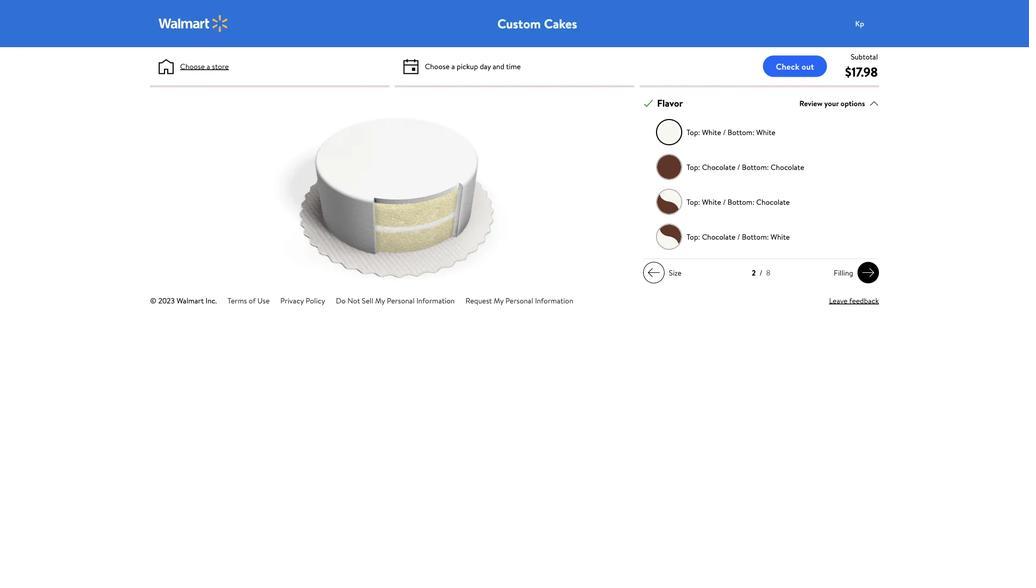 Task type: locate. For each thing, give the bounding box(es) containing it.
1 choose from the left
[[180, 61, 205, 71]]

my
[[375, 295, 385, 306], [494, 295, 504, 306]]

filling link
[[830, 262, 879, 283]]

choose left pickup
[[425, 61, 450, 71]]

top: chocolate / bottom: chocolate
[[687, 162, 805, 172]]

bottom: up top: chocolate / bottom: chocolate
[[728, 127, 755, 137]]

2 / 8
[[752, 268, 771, 278]]

4 top: from the top
[[687, 231, 701, 242]]

size
[[669, 267, 682, 278]]

review your options
[[800, 98, 865, 108]]

top: for top: white / bottom: white
[[687, 127, 701, 137]]

2 my from the left
[[494, 295, 504, 306]]

2 choose from the left
[[425, 61, 450, 71]]

8
[[767, 268, 771, 278]]

0 horizontal spatial information
[[417, 295, 455, 306]]

1 horizontal spatial a
[[452, 61, 455, 71]]

bottom:
[[728, 127, 755, 137], [742, 162, 769, 172], [728, 197, 755, 207], [742, 231, 769, 242]]

request my personal information
[[466, 295, 574, 306]]

a
[[207, 61, 210, 71], [452, 61, 455, 71]]

0 horizontal spatial a
[[207, 61, 210, 71]]

1 horizontal spatial personal
[[506, 295, 533, 306]]

0 horizontal spatial my
[[375, 295, 385, 306]]

choose for choose a pickup day and time
[[425, 61, 450, 71]]

personal right sell
[[387, 295, 415, 306]]

2 personal from the left
[[506, 295, 533, 306]]

personal right request
[[506, 295, 533, 306]]

my right request
[[494, 295, 504, 306]]

/ for top: white / bottom: white
[[723, 127, 726, 137]]

/ down "top: white / bottom: chocolate"
[[738, 231, 741, 242]]

white
[[702, 127, 722, 137], [757, 127, 776, 137], [702, 197, 722, 207], [771, 231, 790, 242]]

options
[[841, 98, 865, 108]]

1 top: from the top
[[687, 127, 701, 137]]

1 horizontal spatial my
[[494, 295, 504, 306]]

chocolate
[[702, 162, 736, 172], [771, 162, 805, 172], [757, 197, 790, 207], [702, 231, 736, 242]]

request my personal information link
[[466, 295, 574, 306]]

/ up top: chocolate / bottom: white
[[723, 197, 726, 207]]

2 top: from the top
[[687, 162, 701, 172]]

0 horizontal spatial choose
[[180, 61, 205, 71]]

bottom: up 2
[[742, 231, 769, 242]]

top: white / bottom: white
[[687, 127, 776, 137]]

my right sell
[[375, 295, 385, 306]]

1 horizontal spatial choose
[[425, 61, 450, 71]]

1 horizontal spatial information
[[535, 295, 574, 306]]

personal
[[387, 295, 415, 306], [506, 295, 533, 306]]

inc.
[[206, 295, 217, 306]]

day
[[480, 61, 491, 71]]

choose a store link
[[180, 61, 229, 72]]

ok image
[[644, 98, 654, 108]]

custom cakes
[[498, 14, 578, 32]]

bottom: up top: chocolate / bottom: white
[[728, 197, 755, 207]]

a for pickup
[[452, 61, 455, 71]]

top: for top: white / bottom: chocolate
[[687, 197, 701, 207]]

information
[[417, 295, 455, 306], [535, 295, 574, 306]]

choose left store
[[180, 61, 205, 71]]

terms of use
[[228, 295, 270, 306]]

1 icon for continue arrow image from the left
[[648, 266, 661, 279]]

icon for continue arrow image right "filling"
[[862, 266, 875, 279]]

choose for choose a store
[[180, 61, 205, 71]]

1 information from the left
[[417, 295, 455, 306]]

bottom: for top: white / bottom: chocolate
[[728, 197, 755, 207]]

1 a from the left
[[207, 61, 210, 71]]

flavor
[[657, 97, 683, 110]]

2
[[752, 268, 756, 278]]

choose
[[180, 61, 205, 71], [425, 61, 450, 71]]

a left pickup
[[452, 61, 455, 71]]

/
[[723, 127, 726, 137], [738, 162, 741, 172], [723, 197, 726, 207], [738, 231, 741, 242], [760, 268, 763, 278]]

and
[[493, 61, 505, 71]]

a left store
[[207, 61, 210, 71]]

top:
[[687, 127, 701, 137], [687, 162, 701, 172], [687, 197, 701, 207], [687, 231, 701, 242]]

/ up top: chocolate / bottom: chocolate
[[723, 127, 726, 137]]

top: for top: chocolate / bottom: white
[[687, 231, 701, 242]]

0 horizontal spatial personal
[[387, 295, 415, 306]]

review your options link
[[800, 96, 879, 111]]

icon for continue arrow image
[[648, 266, 661, 279], [862, 266, 875, 279]]

filling
[[834, 267, 854, 278]]

1 horizontal spatial icon for continue arrow image
[[862, 266, 875, 279]]

0 horizontal spatial icon for continue arrow image
[[648, 266, 661, 279]]

2 icon for continue arrow image from the left
[[862, 266, 875, 279]]

use
[[258, 295, 270, 306]]

review your options element
[[800, 98, 865, 109]]

/ up "top: white / bottom: chocolate"
[[738, 162, 741, 172]]

bottom: up "top: white / bottom: chocolate"
[[742, 162, 769, 172]]

3 top: from the top
[[687, 197, 701, 207]]

check out
[[776, 60, 815, 72]]

check out button
[[763, 56, 827, 77]]

icon for continue arrow image left size
[[648, 266, 661, 279]]

2 a from the left
[[452, 61, 455, 71]]



Task type: vqa. For each thing, say whether or not it's contained in the screenshot.
Kp dropdown button
yes



Task type: describe. For each thing, give the bounding box(es) containing it.
custom
[[498, 14, 541, 32]]

bottom: for top: chocolate / bottom: white
[[742, 231, 769, 242]]

leave feedback button
[[830, 295, 879, 306]]

store
[[212, 61, 229, 71]]

of
[[249, 295, 256, 306]]

leave
[[830, 295, 848, 306]]

top: for top: chocolate / bottom: chocolate
[[687, 162, 701, 172]]

privacy policy link
[[280, 295, 325, 306]]

leave feedback
[[830, 295, 879, 306]]

do
[[336, 295, 346, 306]]

policy
[[306, 295, 325, 306]]

top: white / bottom: chocolate
[[687, 197, 790, 207]]

back to walmart.com image
[[159, 15, 228, 32]]

request
[[466, 295, 492, 306]]

kp button
[[849, 13, 892, 34]]

terms
[[228, 295, 247, 306]]

up arrow image
[[870, 98, 879, 108]]

walmart
[[177, 295, 204, 306]]

/ right 2
[[760, 268, 763, 278]]

choose a store
[[180, 61, 229, 71]]

2023
[[158, 295, 175, 306]]

cakes
[[544, 14, 578, 32]]

kp
[[856, 18, 865, 29]]

time
[[506, 61, 521, 71]]

review
[[800, 98, 823, 108]]

size link
[[643, 262, 686, 283]]

©
[[150, 295, 156, 306]]

a for store
[[207, 61, 210, 71]]

choose a pickup day and time
[[425, 61, 521, 71]]

bottom: for top: white / bottom: white
[[728, 127, 755, 137]]

1 my from the left
[[375, 295, 385, 306]]

subtotal $17.98
[[845, 51, 878, 81]]

do not sell my personal information
[[336, 295, 455, 306]]

feedback
[[850, 295, 879, 306]]

privacy policy
[[280, 295, 325, 306]]

$17.98
[[845, 63, 878, 81]]

terms of use link
[[228, 295, 270, 306]]

check
[[776, 60, 800, 72]]

pickup
[[457, 61, 478, 71]]

top: chocolate / bottom: white
[[687, 231, 790, 242]]

/ for top: white / bottom: chocolate
[[723, 197, 726, 207]]

/ for top: chocolate / bottom: white
[[738, 231, 741, 242]]

/ for top: chocolate / bottom: chocolate
[[738, 162, 741, 172]]

out
[[802, 60, 815, 72]]

© 2023 walmart inc.
[[150, 295, 217, 306]]

do not sell my personal information link
[[336, 295, 455, 306]]

your
[[825, 98, 839, 108]]

privacy
[[280, 295, 304, 306]]

icon for continue arrow image inside size link
[[648, 266, 661, 279]]

subtotal
[[851, 51, 878, 62]]

bottom: for top: chocolate / bottom: chocolate
[[742, 162, 769, 172]]

1 personal from the left
[[387, 295, 415, 306]]

not
[[348, 295, 360, 306]]

sell
[[362, 295, 374, 306]]

icon for continue arrow image inside filling link
[[862, 266, 875, 279]]

2 information from the left
[[535, 295, 574, 306]]



